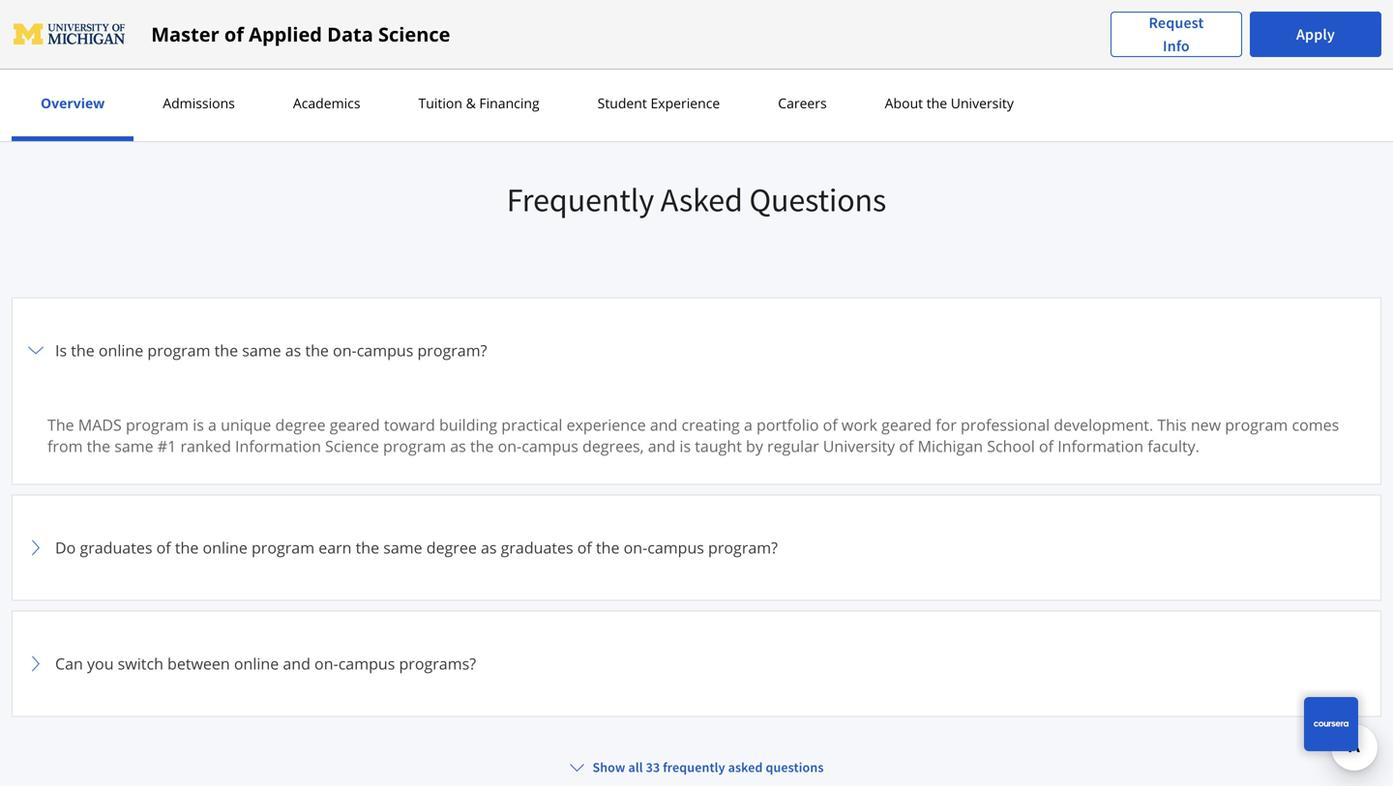 Task type: describe. For each thing, give the bounding box(es) containing it.
is
[[55, 340, 67, 361]]

all
[[629, 759, 643, 777]]

degree inside do graduates of the online program earn the same degree as graduates of the on-campus program? dropdown button
[[427, 537, 477, 558]]

is the online program the same as the on-campus program? button
[[24, 310, 1369, 391]]

admissions
[[163, 94, 235, 112]]

practical
[[502, 415, 563, 435]]

2 geared from the left
[[882, 415, 932, 435]]

1 graduates from the left
[[80, 537, 152, 558]]

new
[[1191, 415, 1221, 435]]

33
[[646, 759, 660, 777]]

questions
[[750, 179, 887, 221]]

can you switch between online and on-campus programs? button
[[24, 624, 1369, 705]]

2 graduates from the left
[[501, 537, 574, 558]]

creating
[[682, 415, 740, 435]]

regular
[[767, 436, 819, 457]]

can
[[55, 654, 83, 674]]

master
[[151, 21, 219, 47]]

school
[[987, 436, 1035, 457]]

from
[[47, 436, 83, 457]]

about
[[885, 94, 923, 112]]

switch
[[118, 654, 163, 674]]

0 vertical spatial and
[[650, 415, 678, 435]]

same inside do graduates of the online program earn the same degree as graduates of the on-campus program? dropdown button
[[383, 537, 423, 558]]

1 vertical spatial and
[[648, 436, 676, 457]]

collapsed list
[[12, 297, 1382, 787]]

faculty.
[[1148, 436, 1200, 457]]

show all 33 frequently asked questions button
[[562, 750, 832, 785]]

on- inside list item
[[315, 654, 338, 674]]

as inside the mads program is a unique degree geared toward building practical experience and creating a portfolio of work geared for professional development. this new program comes from the same #1 ranked information science program as the on-campus degrees, and is taught by regular university of michigan school of information faculty.
[[450, 436, 466, 457]]

overview link
[[35, 94, 111, 112]]

experience
[[567, 415, 646, 435]]

asked
[[728, 759, 763, 777]]

student
[[598, 94, 647, 112]]

mads
[[78, 415, 122, 435]]

earn
[[319, 537, 352, 558]]

experience
[[651, 94, 720, 112]]

michigan
[[918, 436, 983, 457]]

1 information from the left
[[235, 436, 321, 457]]

online for between
[[234, 654, 279, 674]]

apply button
[[1250, 12, 1382, 57]]

data
[[327, 21, 373, 47]]

development.
[[1054, 415, 1154, 435]]

careers
[[778, 94, 827, 112]]

as inside list item
[[481, 537, 497, 558]]

asked
[[661, 179, 743, 221]]

frequently asked questions
[[507, 179, 887, 221]]

taught
[[695, 436, 742, 457]]

info
[[1163, 36, 1190, 56]]

applied
[[249, 21, 322, 47]]

frequently
[[663, 759, 725, 777]]

list item containing is the online program the same as the on-campus program?
[[12, 297, 1382, 496]]

academics link
[[287, 94, 366, 112]]

0 vertical spatial is
[[193, 415, 204, 435]]

on- inside list item
[[624, 537, 648, 558]]

university inside the mads program is a unique degree geared toward building practical experience and creating a portfolio of work geared for professional development. this new program comes from the same #1 ranked information science program as the on-campus degrees, and is taught by regular university of michigan school of information faculty.
[[823, 436, 895, 457]]

#1
[[158, 436, 176, 457]]

do graduates of the online program earn the same degree as graduates of the on-campus program? list item
[[12, 495, 1382, 601]]

1 a from the left
[[208, 415, 217, 435]]

is the online program the same as the on-campus program?
[[55, 340, 487, 361]]

1 horizontal spatial university
[[951, 94, 1014, 112]]

campus inside the mads program is a unique degree geared toward building practical experience and creating a portfolio of work geared for professional development. this new program comes from the same #1 ranked information science program as the on-campus degrees, and is taught by regular university of michigan school of information faculty.
[[522, 436, 579, 457]]

show all 33 frequently asked questions
[[593, 759, 824, 777]]

overview
[[41, 94, 105, 112]]

you
[[87, 654, 114, 674]]



Task type: vqa. For each thing, say whether or not it's contained in the screenshot.
'knowledge'
no



Task type: locate. For each thing, give the bounding box(es) containing it.
program? inside list item
[[708, 537, 778, 558]]

science
[[378, 21, 450, 47], [325, 436, 379, 457]]

ranked
[[180, 436, 231, 457]]

degree
[[275, 415, 326, 435], [427, 537, 477, 558]]

request info
[[1149, 13, 1204, 56]]

a
[[208, 415, 217, 435], [744, 415, 753, 435]]

2 list item from the top
[[12, 727, 1382, 787]]

graduates
[[80, 537, 152, 558], [501, 537, 574, 558]]

0 horizontal spatial same
[[114, 436, 154, 457]]

1 horizontal spatial as
[[450, 436, 466, 457]]

admissions link
[[157, 94, 241, 112]]

program?
[[418, 340, 487, 361], [708, 537, 778, 558]]

comes
[[1292, 415, 1340, 435]]

1 chevron right image from the top
[[24, 339, 47, 362]]

careers link
[[773, 94, 833, 112]]

0 vertical spatial chevron right image
[[24, 339, 47, 362]]

academics
[[293, 94, 361, 112]]

1 horizontal spatial geared
[[882, 415, 932, 435]]

on- inside the mads program is a unique degree geared toward building practical experience and creating a portfolio of work geared for professional development. this new program comes from the same #1 ranked information science program as the on-campus degrees, and is taught by regular university of michigan school of information faculty.
[[498, 436, 522, 457]]

0 horizontal spatial degree
[[275, 415, 326, 435]]

the
[[47, 415, 74, 435]]

1 horizontal spatial is
[[680, 436, 691, 457]]

1 vertical spatial list item
[[12, 727, 1382, 787]]

information down the development.
[[1058, 436, 1144, 457]]

frequently
[[507, 179, 654, 221]]

chevron right image left can
[[24, 653, 47, 676]]

2 vertical spatial online
[[234, 654, 279, 674]]

2 vertical spatial same
[[383, 537, 423, 558]]

student experience link
[[592, 94, 726, 112]]

same up unique
[[242, 340, 281, 361]]

apply
[[1297, 25, 1336, 44]]

chevron right image for is
[[24, 339, 47, 362]]

program inside list item
[[252, 537, 315, 558]]

toward
[[384, 415, 435, 435]]

1 vertical spatial as
[[450, 436, 466, 457]]

2 vertical spatial as
[[481, 537, 497, 558]]

about the university
[[885, 94, 1014, 112]]

online
[[99, 340, 143, 361], [203, 537, 248, 558], [234, 654, 279, 674]]

geared
[[330, 415, 380, 435], [882, 415, 932, 435]]

tuition & financing
[[419, 94, 540, 112]]

0 vertical spatial same
[[242, 340, 281, 361]]

building
[[439, 415, 498, 435]]

request
[[1149, 13, 1204, 32]]

0 horizontal spatial is
[[193, 415, 204, 435]]

0 vertical spatial list item
[[12, 297, 1382, 496]]

show
[[593, 759, 626, 777]]

0 horizontal spatial information
[[235, 436, 321, 457]]

2 a from the left
[[744, 415, 753, 435]]

financing
[[479, 94, 540, 112]]

1 vertical spatial is
[[680, 436, 691, 457]]

online inside list item
[[203, 537, 248, 558]]

0 horizontal spatial geared
[[330, 415, 380, 435]]

professional
[[961, 415, 1050, 435]]

university down work on the right bottom of page
[[823, 436, 895, 457]]

portfolio
[[757, 415, 819, 435]]

university of michigan image
[[12, 19, 128, 50]]

1 list item from the top
[[12, 297, 1382, 496]]

0 vertical spatial as
[[285, 340, 301, 361]]

chevron right image
[[24, 339, 47, 362], [24, 653, 47, 676]]

2 horizontal spatial as
[[481, 537, 497, 558]]

0 horizontal spatial program?
[[418, 340, 487, 361]]

do graduates of the online program earn the same degree as graduates of the on-campus program?
[[55, 537, 778, 558]]

1 vertical spatial university
[[823, 436, 895, 457]]

university right about
[[951, 94, 1014, 112]]

chevron right image inside can you switch between online and on-campus programs? dropdown button
[[24, 653, 47, 676]]

2 vertical spatial and
[[283, 654, 311, 674]]

and
[[650, 415, 678, 435], [648, 436, 676, 457], [283, 654, 311, 674]]

do graduates of the online program earn the same degree as graduates of the on-campus program? button
[[24, 507, 1369, 589]]

a up "ranked"
[[208, 415, 217, 435]]

2 horizontal spatial same
[[383, 537, 423, 558]]

1 vertical spatial program?
[[708, 537, 778, 558]]

campus
[[357, 340, 414, 361], [522, 436, 579, 457], [648, 537, 704, 558], [338, 654, 395, 674]]

online for the
[[203, 537, 248, 558]]

and inside can you switch between online and on-campus programs? dropdown button
[[283, 654, 311, 674]]

geared left for
[[882, 415, 932, 435]]

0 vertical spatial program?
[[418, 340, 487, 361]]

chevron right image inside is the online program the same as the on-campus program? dropdown button
[[24, 339, 47, 362]]

unique
[[221, 415, 271, 435]]

questions
[[766, 759, 824, 777]]

1 vertical spatial science
[[325, 436, 379, 457]]

chevron right image
[[24, 536, 47, 560]]

information down unique
[[235, 436, 321, 457]]

chevron right image left the is
[[24, 339, 47, 362]]

degrees,
[[583, 436, 644, 457]]

about the university link
[[879, 94, 1020, 112]]

can you switch between online and on-campus programs? list item
[[12, 611, 1382, 717]]

0 horizontal spatial a
[[208, 415, 217, 435]]

degree inside the mads program is a unique degree geared toward building practical experience and creating a portfolio of work geared for professional development. this new program comes from the same #1 ranked information science program as the on-campus degrees, and is taught by regular university of michigan school of information faculty.
[[275, 415, 326, 435]]

1 horizontal spatial degree
[[427, 537, 477, 558]]

same
[[242, 340, 281, 361], [114, 436, 154, 457], [383, 537, 423, 558]]

on-
[[333, 340, 357, 361], [498, 436, 522, 457], [624, 537, 648, 558], [315, 654, 338, 674]]

list item
[[12, 297, 1382, 496], [12, 727, 1382, 787]]

campus inside list item
[[338, 654, 395, 674]]

do
[[55, 537, 76, 558]]

program
[[147, 340, 210, 361], [126, 415, 189, 435], [1225, 415, 1288, 435], [383, 436, 446, 457], [252, 537, 315, 558]]

for
[[936, 415, 957, 435]]

0 horizontal spatial as
[[285, 340, 301, 361]]

is up "ranked"
[[193, 415, 204, 435]]

as
[[285, 340, 301, 361], [450, 436, 466, 457], [481, 537, 497, 558]]

0 horizontal spatial university
[[823, 436, 895, 457]]

is
[[193, 415, 204, 435], [680, 436, 691, 457]]

chevron right image for can
[[24, 653, 47, 676]]

1 geared from the left
[[330, 415, 380, 435]]

same right 'earn'
[[383, 537, 423, 558]]

the
[[927, 94, 948, 112], [71, 340, 95, 361], [214, 340, 238, 361], [305, 340, 329, 361], [87, 436, 110, 457], [470, 436, 494, 457], [175, 537, 199, 558], [356, 537, 379, 558], [596, 537, 620, 558]]

1 horizontal spatial program?
[[708, 537, 778, 558]]

geared left 'toward'
[[330, 415, 380, 435]]

1 vertical spatial online
[[203, 537, 248, 558]]

0 horizontal spatial graduates
[[80, 537, 152, 558]]

1 horizontal spatial same
[[242, 340, 281, 361]]

1 vertical spatial chevron right image
[[24, 653, 47, 676]]

programs?
[[399, 654, 476, 674]]

science inside the mads program is a unique degree geared toward building practical experience and creating a portfolio of work geared for professional development. this new program comes from the same #1 ranked information science program as the on-campus degrees, and is taught by regular university of michigan school of information faculty.
[[325, 436, 379, 457]]

1 horizontal spatial a
[[744, 415, 753, 435]]

1 vertical spatial degree
[[427, 537, 477, 558]]

same left '#1'
[[114, 436, 154, 457]]

0 vertical spatial degree
[[275, 415, 326, 435]]

tuition & financing link
[[413, 94, 545, 112]]

university
[[951, 94, 1014, 112], [823, 436, 895, 457]]

online inside list item
[[234, 654, 279, 674]]

&
[[466, 94, 476, 112]]

by
[[746, 436, 763, 457]]

master of applied data science
[[151, 21, 450, 47]]

this
[[1158, 415, 1187, 435]]

student experience
[[598, 94, 720, 112]]

0 vertical spatial online
[[99, 340, 143, 361]]

of
[[224, 21, 244, 47], [823, 415, 838, 435], [899, 436, 914, 457], [1039, 436, 1054, 457], [156, 537, 171, 558], [578, 537, 592, 558]]

tuition
[[419, 94, 463, 112]]

same inside is the online program the same as the on-campus program? dropdown button
[[242, 340, 281, 361]]

1 horizontal spatial graduates
[[501, 537, 574, 558]]

information
[[235, 436, 321, 457], [1058, 436, 1144, 457]]

is left taught
[[680, 436, 691, 457]]

a up by
[[744, 415, 753, 435]]

can you switch between online and on-campus programs?
[[55, 654, 476, 674]]

same inside the mads program is a unique degree geared toward building practical experience and creating a portfolio of work geared for professional development. this new program comes from the same #1 ranked information science program as the on-campus degrees, and is taught by regular university of michigan school of information faculty.
[[114, 436, 154, 457]]

1 vertical spatial same
[[114, 436, 154, 457]]

0 vertical spatial university
[[951, 94, 1014, 112]]

request info button
[[1111, 11, 1243, 58]]

2 chevron right image from the top
[[24, 653, 47, 676]]

0 vertical spatial science
[[378, 21, 450, 47]]

work
[[842, 415, 878, 435]]

2 information from the left
[[1058, 436, 1144, 457]]

1 horizontal spatial information
[[1058, 436, 1144, 457]]

the mads program is a unique degree geared toward building practical experience and creating a portfolio of work geared for professional development. this new program comes from the same #1 ranked information science program as the on-campus degrees, and is taught by regular university of michigan school of information faculty.
[[47, 415, 1340, 457]]

between
[[167, 654, 230, 674]]



